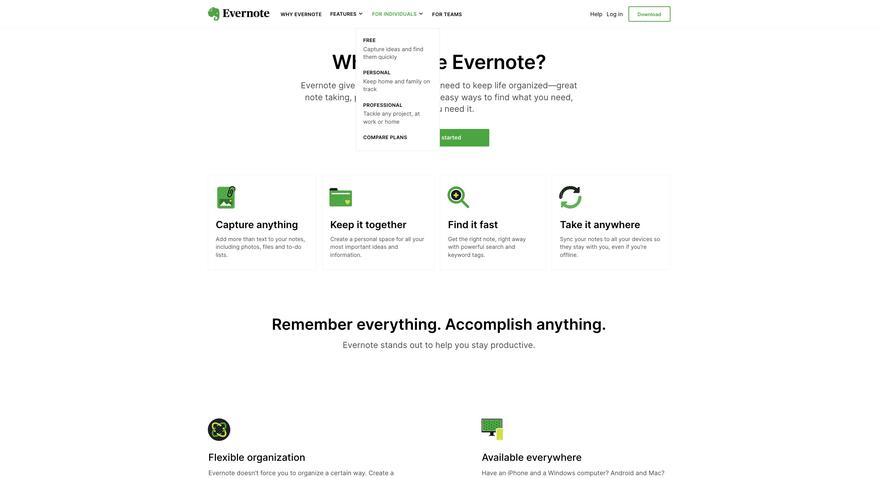 Task type: locate. For each thing, give the bounding box(es) containing it.
out
[[410, 340, 423, 350]]

ideas down space
[[372, 243, 387, 250]]

1 horizontal spatial it
[[471, 219, 477, 231]]

or inside 'professional tackle any project, at work or home'
[[378, 118, 383, 125]]

home inside personal keep home and family on track
[[378, 78, 393, 85]]

at right 'project,'
[[415, 110, 420, 117]]

1 it from the left
[[357, 219, 363, 231]]

1 horizontal spatial most
[[554, 478, 569, 478]]

stands
[[381, 340, 407, 350]]

1 horizontal spatial for
[[432, 11, 443, 17]]

features button
[[330, 11, 364, 17]]

to
[[463, 80, 471, 91], [484, 92, 492, 102], [268, 236, 274, 243], [604, 236, 610, 243], [425, 340, 433, 350], [290, 469, 296, 477]]

1 with from the left
[[448, 243, 459, 250]]

1 vertical spatial home
[[385, 118, 400, 125]]

a up unlike
[[543, 469, 546, 477]]

all inside 'sync your notes to all your devices so they stay with you, even if you're offline.'
[[611, 236, 617, 243]]

with inside 'sync your notes to all your devices so they stay with you, even if you're offline.'
[[586, 243, 597, 250]]

1 vertical spatial keep
[[330, 219, 354, 231]]

and left family
[[395, 78, 405, 85]]

search
[[486, 243, 504, 250]]

more
[[228, 236, 242, 243]]

most inside have an iphone and a windows computer? android and mac? like using linux? unlike most note-taking apps, evernot
[[554, 478, 569, 478]]

1 horizontal spatial capture
[[363, 45, 384, 52]]

most down windows
[[554, 478, 569, 478]]

a
[[350, 236, 353, 243], [325, 469, 329, 477], [390, 469, 394, 477], [543, 469, 546, 477]]

capture
[[363, 45, 384, 52], [216, 219, 254, 231]]

keep up 'track' on the left of page
[[363, 78, 377, 85]]

help
[[435, 340, 452, 350]]

1 vertical spatial find
[[495, 92, 510, 102]]

certain
[[331, 469, 351, 477]]

4 your from the left
[[619, 236, 630, 243]]

1 vertical spatial at
[[325, 478, 331, 478]]

find down life
[[495, 92, 510, 102]]

of
[[232, 478, 238, 478]]

windows
[[548, 469, 575, 477]]

you right family
[[423, 80, 438, 91]]

1 right from the left
[[469, 236, 482, 243]]

create inside create a personal space for all your most important ideas and information.
[[330, 236, 348, 243]]

right up powerful
[[469, 236, 482, 243]]

and down space
[[388, 243, 398, 250]]

why
[[281, 11, 293, 17], [332, 50, 374, 74]]

0 horizontal spatial most
[[330, 243, 343, 250]]

to-
[[287, 243, 295, 250]]

it up the personal at the left
[[357, 219, 363, 231]]

1 horizontal spatial find
[[495, 92, 510, 102]]

find
[[448, 219, 469, 231]]

stay
[[573, 243, 584, 250], [472, 340, 488, 350]]

and down away
[[505, 243, 515, 250]]

all right for
[[405, 236, 411, 243]]

stay down accomplish
[[472, 340, 488, 350]]

0 horizontal spatial at
[[325, 478, 331, 478]]

and inside the free capture ideas and find them quickly
[[402, 45, 412, 52]]

your up if
[[619, 236, 630, 243]]

0 vertical spatial home
[[378, 78, 393, 85]]

you up don't
[[278, 469, 288, 477]]

stay up "offline."
[[573, 243, 584, 250]]

started
[[442, 134, 461, 141]]

or down any
[[378, 118, 383, 125]]

2 your from the left
[[413, 236, 424, 243]]

and down on
[[423, 92, 438, 102]]

0 horizontal spatial stay
[[472, 340, 488, 350]]

android
[[611, 469, 634, 477]]

for for for teams
[[432, 11, 443, 17]]

way.
[[353, 469, 367, 477]]

to right the out at the left of the page
[[425, 340, 433, 350]]

1 horizontal spatial with
[[586, 243, 597, 250]]

personal keep home and family on track
[[363, 70, 430, 93]]

text
[[257, 236, 267, 243]]

0 horizontal spatial all
[[405, 236, 411, 243]]

flexible
[[208, 451, 244, 463]]

plans
[[390, 134, 407, 140]]

or inside evernote doesn't force you to organize a certain way. create a system of notebooks or don't organize at all. any note is
[[273, 478, 279, 478]]

or
[[378, 118, 383, 125], [273, 478, 279, 478]]

1 vertical spatial stay
[[472, 340, 488, 350]]

keep up the important
[[330, 219, 354, 231]]

1 vertical spatial or
[[273, 478, 279, 478]]

capture up more
[[216, 219, 254, 231]]

home down personal
[[378, 78, 393, 85]]

fast
[[480, 219, 498, 231]]

accomplish
[[445, 315, 533, 334]]

your inside add more than text to your notes, including photos, files and to-do lists.
[[275, 236, 287, 243]]

find up family
[[413, 45, 423, 52]]

0 horizontal spatial why
[[281, 11, 293, 17]]

0 vertical spatial at
[[415, 110, 420, 117]]

0 horizontal spatial with
[[448, 243, 459, 250]]

sync
[[560, 236, 573, 243]]

organize right don't
[[297, 478, 323, 478]]

home down any
[[385, 118, 400, 125]]

at left all.
[[325, 478, 331, 478]]

1 vertical spatial need
[[445, 104, 465, 114]]

0 vertical spatial note
[[305, 92, 323, 102]]

0 vertical spatial why
[[281, 11, 293, 17]]

for inside button
[[372, 11, 382, 17]]

evernote for why choose evernote?
[[301, 80, 336, 91]]

to up don't
[[290, 469, 296, 477]]

all.
[[332, 478, 341, 478]]

for left the individuals
[[372, 11, 382, 17]]

keep
[[363, 78, 377, 85], [330, 219, 354, 231]]

0 vertical spatial create
[[330, 236, 348, 243]]

0 horizontal spatial find
[[413, 45, 423, 52]]

flexible organization
[[208, 451, 305, 463]]

mac?
[[649, 469, 665, 477]]

2 it from the left
[[471, 219, 477, 231]]

create up information.
[[330, 236, 348, 243]]

and inside personal keep home and family on track
[[395, 78, 405, 85]]

all up the even
[[611, 236, 617, 243]]

find
[[413, 45, 423, 52], [495, 92, 510, 102]]

a right way.
[[390, 469, 394, 477]]

evernote inside evernote doesn't force you to organize a certain way. create a system of notebooks or don't organize at all. any note is
[[208, 469, 235, 477]]

your right for
[[413, 236, 424, 243]]

1 horizontal spatial stay
[[573, 243, 584, 250]]

0 horizontal spatial right
[[469, 236, 482, 243]]

to up files
[[268, 236, 274, 243]]

capture image icon image
[[215, 186, 238, 208]]

1 horizontal spatial note
[[356, 478, 369, 478]]

or down the force
[[273, 478, 279, 478]]

evernote logo image
[[208, 7, 269, 21]]

1 horizontal spatial or
[[378, 118, 383, 125]]

your
[[275, 236, 287, 243], [413, 236, 424, 243], [575, 236, 586, 243], [619, 236, 630, 243]]

need down easy
[[445, 104, 465, 114]]

take
[[560, 219, 583, 231]]

1 horizontal spatial why
[[332, 50, 374, 74]]

create up is
[[369, 469, 389, 477]]

log in
[[607, 11, 623, 18]]

to inside add more than text to your notes, including photos, files and to-do lists.
[[268, 236, 274, 243]]

is
[[371, 478, 376, 478]]

2 with from the left
[[586, 243, 597, 250]]

get
[[448, 236, 458, 243]]

with down get at right
[[448, 243, 459, 250]]

stay inside 'sync your notes to all your devices so they stay with you, even if you're offline.'
[[573, 243, 584, 250]]

1 horizontal spatial at
[[415, 110, 420, 117]]

0 horizontal spatial it
[[357, 219, 363, 231]]

note
[[305, 92, 323, 102], [356, 478, 369, 478]]

and up family
[[402, 45, 412, 52]]

choose
[[379, 50, 447, 74]]

your right sync
[[575, 236, 586, 243]]

2 all from the left
[[611, 236, 617, 243]]

1 vertical spatial why
[[332, 50, 374, 74]]

ideas up quickly
[[386, 45, 400, 52]]

life
[[495, 80, 506, 91]]

3 it from the left
[[585, 219, 591, 231]]

remember
[[272, 315, 353, 334]]

project
[[354, 92, 382, 102]]

1 horizontal spatial keep
[[363, 78, 377, 85]]

note inside the evernote gives you everything you need to keep life organized—great note taking, project planning, and easy ways to find what you need, when you need it.
[[305, 92, 323, 102]]

1 horizontal spatial right
[[498, 236, 510, 243]]

capture up them
[[363, 45, 384, 52]]

0 horizontal spatial create
[[330, 236, 348, 243]]

1 vertical spatial create
[[369, 469, 389, 477]]

mobile and desktop icon image
[[481, 418, 504, 441]]

note left "taking,"
[[305, 92, 323, 102]]

1 vertical spatial note
[[356, 478, 369, 478]]

even
[[612, 243, 624, 250]]

0 vertical spatial most
[[330, 243, 343, 250]]

1 all from the left
[[405, 236, 411, 243]]

0 vertical spatial keep
[[363, 78, 377, 85]]

professional tackle any project, at work or home
[[363, 102, 420, 125]]

1 vertical spatial most
[[554, 478, 569, 478]]

and left to-
[[275, 243, 285, 250]]

evernote gives you everything you need to keep life organized—great note taking, project planning, and easy ways to find what you need, when you need it.
[[301, 80, 577, 114]]

1 horizontal spatial all
[[611, 236, 617, 243]]

remember everything. accomplish anything.
[[272, 315, 606, 334]]

1 vertical spatial ideas
[[372, 243, 387, 250]]

than
[[243, 236, 255, 243]]

organize
[[298, 469, 324, 477], [297, 478, 323, 478]]

why choose evernote?
[[332, 50, 546, 74]]

everything.
[[357, 315, 441, 334]]

0 vertical spatial ideas
[[386, 45, 400, 52]]

project,
[[393, 110, 413, 117]]

evernote inside why evernote link
[[294, 11, 322, 17]]

0 horizontal spatial for
[[372, 11, 382, 17]]

0 horizontal spatial or
[[273, 478, 279, 478]]

1 vertical spatial organize
[[297, 478, 323, 478]]

evernote for remember everything. accomplish anything.
[[343, 340, 378, 350]]

why evernote
[[281, 11, 322, 17]]

1 vertical spatial capture
[[216, 219, 254, 231]]

and inside add more than text to your notes, including photos, files and to-do lists.
[[275, 243, 285, 250]]

right up search
[[498, 236, 510, 243]]

your up to-
[[275, 236, 287, 243]]

at inside evernote doesn't force you to organize a certain way. create a system of notebooks or don't organize at all. any note is
[[325, 478, 331, 478]]

capture anything
[[216, 219, 298, 231]]

organize left certain
[[298, 469, 324, 477]]

for
[[372, 11, 382, 17], [432, 11, 443, 17]]

it left fast
[[471, 219, 477, 231]]

1 your from the left
[[275, 236, 287, 243]]

evernote inside the evernote gives you everything you need to keep life organized—great note taking, project planning, and easy ways to find what you need, when you need it.
[[301, 80, 336, 91]]

ideas
[[386, 45, 400, 52], [372, 243, 387, 250]]

notes
[[588, 236, 603, 243]]

don't
[[281, 478, 296, 478]]

a inside have an iphone and a windows computer? android and mac? like using linux? unlike most note-taking apps, evernot
[[543, 469, 546, 477]]

2 horizontal spatial it
[[585, 219, 591, 231]]

a up the important
[[350, 236, 353, 243]]

0 vertical spatial capture
[[363, 45, 384, 52]]

evernote?
[[452, 50, 546, 74]]

available
[[482, 451, 524, 463]]

planning,
[[384, 92, 421, 102]]

it
[[357, 219, 363, 231], [471, 219, 477, 231], [585, 219, 591, 231]]

anywhere
[[594, 219, 640, 231]]

it for keep
[[357, 219, 363, 231]]

most up information.
[[330, 243, 343, 250]]

0 vertical spatial or
[[378, 118, 383, 125]]

folder icon image
[[330, 186, 352, 208]]

for left teams
[[432, 11, 443, 17]]

to up you,
[[604, 236, 610, 243]]

need up easy
[[440, 80, 460, 91]]

photos,
[[241, 243, 261, 250]]

0 vertical spatial find
[[413, 45, 423, 52]]

anything.
[[536, 315, 606, 334]]

0 horizontal spatial note
[[305, 92, 323, 102]]

with down notes
[[586, 243, 597, 250]]

1 horizontal spatial create
[[369, 469, 389, 477]]

find inside the evernote gives you everything you need to keep life organized—great note taking, project planning, and easy ways to find what you need, when you need it.
[[495, 92, 510, 102]]

note down way.
[[356, 478, 369, 478]]

organized—great
[[509, 80, 577, 91]]

gives
[[339, 80, 360, 91]]

it up notes
[[585, 219, 591, 231]]

individuals
[[384, 11, 417, 17]]

using
[[496, 478, 512, 478]]

add more than text to your notes, including photos, files and to-do lists.
[[216, 236, 305, 258]]

0 vertical spatial stay
[[573, 243, 584, 250]]

and left mac?
[[636, 469, 647, 477]]



Task type: describe. For each thing, give the bounding box(es) containing it.
free
[[363, 37, 376, 43]]

let's
[[417, 134, 430, 141]]

sync your notes to all your devices so they stay with you, even if you're offline.
[[560, 236, 660, 258]]

you down 'organized—great'
[[534, 92, 549, 102]]

3 your from the left
[[575, 236, 586, 243]]

personal
[[354, 236, 377, 243]]

find inside the free capture ideas and find them quickly
[[413, 45, 423, 52]]

anything
[[256, 219, 298, 231]]

for teams link
[[432, 11, 462, 18]]

get
[[431, 134, 440, 141]]

taking,
[[325, 92, 352, 102]]

ways
[[461, 92, 482, 102]]

at inside 'professional tackle any project, at work or home'
[[415, 110, 420, 117]]

and inside the evernote gives you everything you need to keep life organized—great note taking, project planning, and easy ways to find what you need, when you need it.
[[423, 92, 438, 102]]

easy
[[440, 92, 459, 102]]

log in link
[[607, 11, 623, 18]]

information.
[[330, 251, 362, 258]]

lists.
[[216, 251, 228, 258]]

with inside get the right note, right away with powerful search and keyword tags.
[[448, 243, 459, 250]]

quickly
[[378, 53, 397, 60]]

and up unlike
[[530, 469, 541, 477]]

unlike
[[534, 478, 553, 478]]

ideas inside create a personal space for all your most important ideas and information.
[[372, 243, 387, 250]]

why for why choose evernote?
[[332, 50, 374, 74]]

family
[[406, 78, 422, 85]]

any
[[382, 110, 391, 117]]

create a personal space for all your most important ideas and information.
[[330, 236, 424, 258]]

force
[[260, 469, 276, 477]]

find it fast
[[448, 219, 498, 231]]

productive.
[[491, 340, 535, 350]]

powerful
[[461, 243, 484, 250]]

everything
[[379, 80, 421, 91]]

need,
[[551, 92, 573, 102]]

features
[[330, 11, 357, 17]]

you down easy
[[428, 104, 442, 114]]

it for find
[[471, 219, 477, 231]]

home inside 'professional tackle any project, at work or home'
[[385, 118, 400, 125]]

it for take
[[585, 219, 591, 231]]

for individuals
[[372, 11, 417, 17]]

notebooks
[[240, 478, 271, 478]]

files
[[263, 243, 274, 250]]

for teams
[[432, 11, 462, 17]]

and inside create a personal space for all your most important ideas and information.
[[388, 243, 398, 250]]

to down keep
[[484, 92, 492, 102]]

why for why evernote
[[281, 11, 293, 17]]

free capture ideas and find them quickly
[[363, 37, 423, 60]]

your inside create a personal space for all your most important ideas and information.
[[413, 236, 424, 243]]

add
[[216, 236, 227, 243]]

available everywhere
[[482, 451, 582, 463]]

offline.
[[560, 251, 578, 258]]

important
[[345, 243, 371, 250]]

note,
[[483, 236, 497, 243]]

in
[[618, 11, 623, 18]]

it.
[[467, 104, 474, 114]]

help
[[590, 11, 603, 18]]

keep inside personal keep home and family on track
[[363, 78, 377, 85]]

take it anywhere
[[560, 219, 640, 231]]

doesn't
[[237, 469, 259, 477]]

download
[[638, 11, 661, 17]]

space
[[379, 236, 395, 243]]

you right help
[[455, 340, 469, 350]]

flexible icon image
[[208, 418, 230, 441]]

iphone
[[508, 469, 528, 477]]

and inside get the right note, right away with powerful search and keyword tags.
[[505, 243, 515, 250]]

compare
[[363, 134, 389, 140]]

note-
[[571, 478, 587, 478]]

including
[[216, 243, 240, 250]]

capture inside the free capture ideas and find them quickly
[[363, 45, 384, 52]]

they
[[560, 243, 572, 250]]

let's get started
[[417, 134, 461, 141]]

create inside evernote doesn't force you to organize a certain way. create a system of notebooks or don't organize at all. any note is
[[369, 469, 389, 477]]

to inside evernote doesn't force you to organize a certain way. create a system of notebooks or don't organize at all. any note is
[[290, 469, 296, 477]]

magnifying glass icon image
[[447, 186, 470, 208]]

to up ways
[[463, 80, 471, 91]]

you up project
[[362, 80, 376, 91]]

tags.
[[472, 251, 485, 258]]

keep
[[473, 80, 492, 91]]

everywhere
[[526, 451, 582, 463]]

a inside create a personal space for all your most important ideas and information.
[[350, 236, 353, 243]]

if
[[626, 243, 629, 250]]

track
[[363, 86, 377, 93]]

a left certain
[[325, 469, 329, 477]]

when
[[404, 104, 425, 114]]

0 horizontal spatial keep
[[330, 219, 354, 231]]

have an iphone and a windows computer? android and mac? like using linux? unlike most note-taking apps, evernot
[[482, 469, 665, 478]]

you inside evernote doesn't force you to organize a certain way. create a system of notebooks or don't organize at all. any note is
[[278, 469, 288, 477]]

apps,
[[607, 478, 624, 478]]

system
[[208, 478, 230, 478]]

evernote for flexible organization
[[208, 469, 235, 477]]

download link
[[629, 6, 670, 22]]

get the right note, right away with powerful search and keyword tags.
[[448, 236, 526, 258]]

keep it together
[[330, 219, 407, 231]]

0 horizontal spatial capture
[[216, 219, 254, 231]]

to inside 'sync your notes to all your devices so they stay with you, even if you're offline.'
[[604, 236, 610, 243]]

devices
[[632, 236, 652, 243]]

an
[[499, 469, 506, 477]]

compare plans link
[[363, 134, 433, 142]]

taking
[[587, 478, 606, 478]]

for for for individuals
[[372, 11, 382, 17]]

ideas inside the free capture ideas and find them quickly
[[386, 45, 400, 52]]

so
[[654, 236, 660, 243]]

all inside create a personal space for all your most important ideas and information.
[[405, 236, 411, 243]]

note inside evernote doesn't force you to organize a certain way. create a system of notebooks or don't organize at all. any note is
[[356, 478, 369, 478]]

0 vertical spatial organize
[[298, 469, 324, 477]]

them
[[363, 53, 377, 60]]

most inside create a personal space for all your most important ideas and information.
[[330, 243, 343, 250]]

personal
[[363, 70, 391, 76]]

on
[[423, 78, 430, 85]]

sync icon image
[[559, 186, 582, 208]]

you,
[[599, 243, 610, 250]]

notes,
[[289, 236, 305, 243]]

what
[[512, 92, 532, 102]]

0 vertical spatial need
[[440, 80, 460, 91]]

2 right from the left
[[498, 236, 510, 243]]



Task type: vqa. For each thing, say whether or not it's contained in the screenshot.


